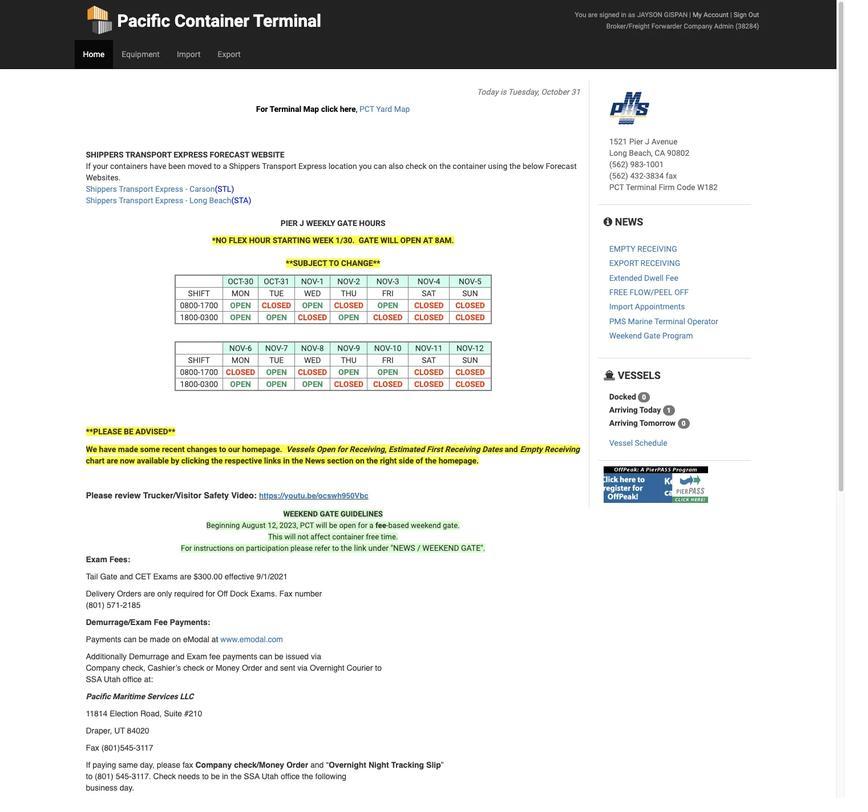 Task type: vqa. For each thing, say whether or not it's contained in the screenshot.


Task type: locate. For each thing, give the bounding box(es) containing it.
1521 pier j avenue long beach, ca 90802 (562) 983-1001 (562) 432-3834 fax pct terminal firm code w182
[[610, 137, 718, 192]]

nov- for 8
[[301, 344, 320, 353]]

nov- for 4
[[418, 277, 436, 286]]

pct up info circle image
[[610, 183, 624, 192]]

1 map from the left
[[304, 105, 319, 114]]

1 vertical spatial utah
[[262, 772, 279, 781]]

using
[[488, 162, 508, 171]]

nov- right 11
[[457, 344, 475, 353]]

1 horizontal spatial have
[[150, 162, 167, 171]]

weekend gate guidelines beginning august 12, 2023, pct will be open for a fee -based weekend gate. this will not affect container free time. for instructions on participation please refer to the link under "news / weekend gate". exam fees:
[[86, 510, 486, 564]]

1 oct- from the left
[[228, 277, 245, 286]]

0 horizontal spatial 0
[[643, 394, 647, 402]]

nov- for 5
[[459, 277, 477, 286]]

1 horizontal spatial utah
[[262, 772, 279, 781]]

please down not
[[291, 544, 313, 553]]

ssa down check/money
[[244, 772, 260, 781]]

free flow/peel off link
[[610, 288, 689, 297]]

12,
[[268, 521, 278, 530]]

1800-
[[180, 313, 200, 322], [180, 380, 200, 389]]

3
[[395, 277, 400, 286]]

and inside if paying same day, please fax company check/money order and " overnight night tracking slip " to (801) 545-3117. check needs to be in the ssa utah office the following business day.
[[311, 761, 324, 770]]

utah inside if paying same day, please fax company check/money order and " overnight night tracking slip " to (801) 545-3117. check needs to be in the ssa utah office the following business day.
[[262, 772, 279, 781]]

0 horizontal spatial weekend
[[283, 510, 318, 518]]

receiving
[[350, 445, 385, 454], [445, 445, 480, 454], [545, 445, 580, 454]]

1 tue from the top
[[269, 289, 284, 298]]

0 vertical spatial can
[[374, 162, 387, 171]]

0 vertical spatial 0800-1700
[[180, 301, 218, 310]]

long down 1521
[[610, 148, 627, 158]]

0 vertical spatial weekend
[[283, 510, 318, 518]]

if inside if paying same day, please fax company check/money order and " overnight night tracking slip " to (801) 545-3117. check needs to be in the ssa utah office the following business day.
[[86, 761, 90, 770]]

to inside shippers transport express forecast website if your containers have been moved to a shippers transport express location you can also check on the container using the below forecast websites. shippers transport express - carson (stl) shippers transport express - long beach (sta)
[[214, 162, 221, 171]]

import down pacific container terminal link
[[177, 50, 201, 59]]

tue for 31
[[269, 289, 284, 298]]

exam inside additionally demurrage and exam fee payments can be issued via company check, cashier's check or money order and sent via overnight courier to ssa utah office at:
[[187, 652, 207, 661]]

office inside if paying same day, please fax company check/money order and " overnight night tracking slip " to (801) 545-3117. check needs to be in the ssa utah office the following business day.
[[281, 772, 300, 781]]

shift for open
[[188, 289, 210, 298]]

nov- right the 3
[[418, 277, 436, 286]]

my account link
[[693, 11, 729, 19]]

1 horizontal spatial exam
[[187, 652, 207, 661]]

can down www.emodal.com 'link'
[[260, 652, 273, 661]]

0 horizontal spatial gate
[[100, 572, 117, 581]]

the left link
[[341, 544, 352, 553]]

0800- for closed
[[180, 368, 200, 377]]

will up affect
[[316, 521, 327, 530]]

0 vertical spatial overnight
[[310, 664, 345, 673]]

pacific container terminal
[[117, 11, 322, 31]]

in right the needs
[[222, 772, 228, 781]]

for down "guidelines"
[[358, 521, 368, 530]]

based
[[389, 521, 409, 530]]

terminal
[[253, 11, 322, 31], [270, 105, 302, 114], [626, 183, 657, 192], [655, 317, 686, 326]]

nov-2
[[338, 277, 360, 286]]

the right using
[[510, 162, 521, 171]]

- left carson
[[185, 184, 188, 194]]

homepage. up links
[[242, 445, 282, 454]]

mon down nov-6
[[232, 356, 250, 365]]

432-
[[631, 171, 646, 180]]

fri down nov-3 on the left top of the page
[[382, 289, 394, 298]]

in inside you are signed in as jayson gispan | my account | sign out broker/freight forwarder company admin (38284)
[[622, 11, 627, 19]]

1 0800-1700 from the top
[[180, 301, 218, 310]]

arriving up vessel
[[610, 419, 638, 428]]

on down beginning august in the left of the page
[[236, 544, 244, 553]]

flex
[[229, 236, 247, 245]]

number
[[295, 589, 322, 598]]

utah down the "additionally"
[[104, 675, 121, 684]]

0 horizontal spatial check
[[183, 664, 204, 673]]

weekend
[[610, 331, 642, 340]]

clicking
[[181, 456, 209, 465]]

thu for 2
[[341, 289, 357, 298]]

estimated
[[389, 445, 425, 454]]

0 vertical spatial arriving
[[610, 405, 638, 415]]

2 0800- from the top
[[180, 368, 200, 377]]

nov- for 9
[[338, 344, 356, 353]]

if inside shippers transport express forecast website if your containers have been moved to a shippers transport express location you can also check on the container using the below forecast websites. shippers transport express - carson (stl) shippers transport express - long beach (sta)
[[86, 162, 91, 171]]

arriving
[[610, 405, 638, 415], [610, 419, 638, 428]]

2 receiving from the left
[[445, 445, 480, 454]]

have
[[150, 162, 167, 171], [99, 445, 116, 454]]

1 vertical spatial shift
[[188, 356, 210, 365]]

on inside vessels open for receiving , estimated first receiving dates and empty receiving chart are now available by clicking the respective links in the news section on the right side of the homepage.
[[356, 456, 365, 465]]

1 horizontal spatial a
[[370, 521, 374, 530]]

0 horizontal spatial receiving
[[350, 445, 385, 454]]

1 1800- from the top
[[180, 313, 200, 322]]

to right refer
[[332, 544, 339, 553]]

transport down website
[[262, 162, 297, 171]]

for inside weekend gate guidelines beginning august 12, 2023, pct will be open for a fee -based weekend gate. this will not affect container free time. for instructions on participation please refer to the link under "news / weekend gate". exam fees:
[[358, 521, 368, 530]]

0 vertical spatial fax
[[280, 589, 293, 598]]

to inside weekend gate guidelines beginning august 12, 2023, pct will be open for a fee -based weekend gate. this will not affect container free time. for instructions on participation please refer to the link under "news / weekend gate". exam fees:
[[332, 544, 339, 553]]

0 vertical spatial vessels
[[616, 369, 661, 381]]

company up the needs
[[196, 761, 232, 770]]

receiving right first
[[445, 445, 480, 454]]

a inside weekend gate guidelines beginning august 12, 2023, pct will be open for a fee -based weekend gate. this will not affect container free time. for instructions on participation please refer to the link under "news / weekend gate". exam fees:
[[370, 521, 374, 530]]

2 if from the top
[[86, 761, 90, 770]]

fax inside if paying same day, please fax company check/money order and " overnight night tracking slip " to (801) 545-3117. check needs to be in the ssa utah office the following business day.
[[183, 761, 193, 770]]

1 horizontal spatial can
[[260, 652, 273, 661]]

pms marine terminal operator link
[[610, 317, 719, 326]]

0 vertical spatial 1800-
[[180, 313, 200, 322]]

nov- down to
[[338, 277, 356, 286]]

gate down pms marine terminal operator link
[[644, 331, 661, 340]]

1 (562) from the top
[[610, 160, 629, 169]]

j inside 1521 pier j avenue long beach, ca 90802 (562) 983-1001 (562) 432-3834 fax pct terminal firm code w182
[[646, 137, 650, 146]]

via down issued
[[298, 664, 308, 673]]

nov- for 1
[[301, 277, 320, 286]]

exam down the emodal
[[187, 652, 207, 661]]

2 0300 from the top
[[200, 380, 218, 389]]

0 vertical spatial fee
[[666, 273, 679, 282]]

gate right tail
[[100, 572, 117, 581]]

0 vertical spatial container
[[453, 162, 486, 171]]

container inside weekend gate guidelines beginning august 12, 2023, pct will be open for a fee -based weekend gate. this will not affect container free time. for instructions on participation please refer to the link under "news / weekend gate". exam fees:
[[332, 533, 364, 541]]

2 horizontal spatial pct
[[610, 183, 624, 192]]

gate up '*no flex hour starting week 1/30.  gate will open at 8am.'
[[338, 219, 357, 228]]

ssa inside if paying same day, please fax company check/money order and " overnight night tracking slip " to (801) 545-3117. check needs to be in the ssa utah office the following business day.
[[244, 772, 260, 781]]

on right also
[[429, 162, 438, 171]]

1 sat from the top
[[422, 289, 436, 298]]

nov-12
[[457, 344, 484, 353]]

info circle image
[[604, 217, 613, 227]]

0 vertical spatial be
[[329, 521, 338, 530]]

4
[[436, 277, 441, 286]]

0 horizontal spatial oct-
[[228, 277, 245, 286]]

, inside vessels open for receiving , estimated first receiving dates and empty receiving chart are now available by clicking the respective links in the news section on the right side of the homepage.
[[385, 445, 387, 454]]

container down open
[[332, 533, 364, 541]]

1 vertical spatial order
[[287, 761, 308, 770]]

pct yard map link
[[360, 105, 410, 114]]

2 mon from the top
[[232, 356, 250, 365]]

nov- for 3
[[377, 277, 395, 286]]

0 horizontal spatial pacific
[[86, 692, 111, 701]]

- left "beach"
[[185, 196, 188, 205]]

news down open
[[305, 456, 325, 465]]

nov- down **subject
[[301, 277, 320, 286]]

1 vertical spatial 0800-
[[180, 368, 200, 377]]

open
[[401, 236, 421, 245], [230, 301, 251, 310], [302, 301, 323, 310], [378, 301, 399, 310], [230, 313, 251, 322], [266, 313, 287, 322], [339, 313, 359, 322], [266, 368, 287, 377], [339, 368, 359, 377], [378, 368, 399, 377], [230, 380, 251, 389], [266, 380, 287, 389], [302, 380, 323, 389]]

1 horizontal spatial fee
[[666, 273, 679, 282]]

news up empty at the top right of the page
[[613, 216, 644, 228]]

1 vertical spatial fee
[[154, 618, 168, 627]]

1 vertical spatial (801)
[[95, 772, 113, 781]]

2 horizontal spatial in
[[622, 11, 627, 19]]

shift
[[188, 289, 210, 298], [188, 356, 210, 365]]

october
[[541, 87, 570, 97]]

0 horizontal spatial 1
[[320, 277, 324, 286]]

gate
[[338, 219, 357, 228], [359, 236, 379, 245], [320, 510, 339, 518]]

utah down check/money
[[262, 772, 279, 781]]

order down payments at bottom left
[[242, 664, 262, 673]]

*no flex hour starting week 1/30.  gate will open at 8am.
[[212, 236, 454, 245]]

1 1700 from the top
[[200, 301, 218, 310]]

, right click
[[356, 105, 358, 114]]

and up the cashier's
[[171, 652, 185, 661]]

weekend right /
[[423, 544, 459, 553]]

at
[[423, 236, 433, 245]]

(801) down "delivery"
[[86, 601, 105, 610]]

| left sign
[[731, 11, 733, 19]]

vessels
[[616, 369, 661, 381], [286, 445, 315, 454]]

are inside you are signed in as jayson gispan | my account | sign out broker/freight forwarder company admin (38284)
[[588, 11, 598, 19]]

empty
[[610, 244, 636, 253]]

will
[[316, 521, 327, 530], [285, 533, 296, 541]]

0 horizontal spatial company
[[86, 664, 120, 673]]

2 shift from the top
[[188, 356, 210, 365]]

link
[[354, 544, 367, 553]]

for up the section
[[337, 445, 348, 454]]

0 vertical spatial via
[[311, 652, 321, 661]]

1 vertical spatial can
[[124, 635, 137, 644]]

be inside weekend gate guidelines beginning august 12, 2023, pct will be open for a fee -based weekend gate. this will not affect container free time. for instructions on participation please refer to the link under "news / weekend gate". exam fees:
[[329, 521, 338, 530]]

0 vertical spatial pct
[[360, 105, 374, 114]]

guidelines
[[341, 510, 383, 518]]

1 vertical spatial overnight
[[329, 761, 367, 770]]

gate inside weekend gate guidelines beginning august 12, 2023, pct will be open for a fee -based weekend gate. this will not affect container free time. for instructions on participation please refer to the link under "news / weekend gate". exam fees:
[[320, 510, 339, 518]]

office down check/money
[[281, 772, 300, 781]]

0300
[[200, 313, 218, 322], [200, 380, 218, 389]]

1 down **subject to change**
[[320, 277, 324, 286]]

fax inside delivery orders are only required for off dock exams. fax number (801) 571-2185
[[280, 589, 293, 598]]

be inside if paying same day, please fax company check/money order and " overnight night tracking slip " to (801) 545-3117. check needs to be in the ssa utah office the following business day.
[[211, 772, 220, 781]]

check right also
[[406, 162, 427, 171]]

road,
[[140, 709, 162, 718]]

long down carson
[[190, 196, 207, 205]]

will down 2023, at the bottom left of the page
[[285, 533, 296, 541]]

nov- for 6
[[229, 344, 248, 353]]

map right yard
[[394, 105, 410, 114]]

news inside vessels open for receiving , estimated first receiving dates and empty receiving chart are now available by clicking the respective links in the news section on the right side of the homepage.
[[305, 456, 325, 465]]

1 vertical spatial a
[[370, 521, 374, 530]]

pct for for terminal map click here , pct yard map
[[360, 105, 374, 114]]

2 0800-1700 from the top
[[180, 368, 218, 377]]

1 if from the top
[[86, 162, 91, 171]]

homepage. down first
[[439, 456, 479, 465]]

1 horizontal spatial map
[[394, 105, 410, 114]]

9/1/2021
[[257, 572, 288, 581]]

made
[[118, 445, 138, 454]]

0 horizontal spatial ssa
[[86, 675, 102, 684]]

sun down nov-5
[[463, 289, 478, 298]]

tue down oct-31
[[269, 289, 284, 298]]

receiving up dwell
[[641, 259, 681, 268]]

tue down nov-7
[[269, 356, 284, 365]]

1 sun from the top
[[463, 289, 478, 298]]

gate inside empty receiving export receiving extended dwell fee free flow/peel off import appointments pms marine terminal operator weekend gate program
[[644, 331, 661, 340]]

company inside if paying same day, please fax company check/money order and " overnight night tracking slip " to (801) 545-3117. check needs to be in the ssa utah office the following business day.
[[196, 761, 232, 770]]

1800-0300
[[180, 313, 218, 322], [180, 380, 218, 389]]

2 vertical spatial be
[[211, 772, 220, 781]]

and left "
[[311, 761, 324, 770]]

1 horizontal spatial fax
[[666, 171, 677, 180]]

some
[[140, 445, 160, 454]]

1 vertical spatial wed
[[304, 356, 321, 365]]

1 vertical spatial receiving
[[641, 259, 681, 268]]

0 vertical spatial ssa
[[86, 675, 102, 684]]

2 1700 from the top
[[200, 368, 218, 377]]

express up shippers transport express - long beach link
[[155, 184, 183, 194]]

maritime
[[113, 692, 145, 701]]

(562) left 983-
[[610, 160, 629, 169]]

wed
[[304, 289, 321, 298], [304, 356, 321, 365]]

first
[[427, 445, 443, 454]]

here
[[340, 105, 356, 114]]

thu for 9
[[341, 356, 357, 365]]

pier
[[281, 219, 298, 228]]

overnight inside additionally demurrage and exam fee payments can be issued via company check, cashier's check or money order and sent via overnight courier to ssa utah office at:
[[310, 664, 345, 673]]

long inside 1521 pier j avenue long beach, ca 90802 (562) 983-1001 (562) 432-3834 fax pct terminal firm code w182
[[610, 148, 627, 158]]

can right you
[[374, 162, 387, 171]]

and right dates in the right of the page
[[505, 445, 518, 454]]

1 vertical spatial transport
[[119, 184, 153, 194]]

0 vertical spatial express
[[299, 162, 327, 171]]

below
[[523, 162, 544, 171]]

2 tue from the top
[[269, 356, 284, 365]]

sun for 12
[[463, 356, 478, 365]]

for inside delivery orders are only required for off dock exams. fax number (801) 571-2185
[[206, 589, 215, 598]]

nov- for 2
[[338, 277, 356, 286]]

pacific up the equipment
[[117, 11, 170, 31]]

(801) inside delivery orders are only required for off dock exams. fax number (801) 571-2185
[[86, 601, 105, 610]]

1 vertical spatial ,
[[385, 445, 387, 454]]

1 horizontal spatial via
[[311, 652, 321, 661]]

0 vertical spatial sun
[[463, 289, 478, 298]]

0 horizontal spatial utah
[[104, 675, 121, 684]]

payments
[[86, 635, 121, 644]]

mon down oct-30
[[232, 289, 250, 298]]

3834
[[646, 171, 664, 180]]

via right issued
[[311, 652, 321, 661]]

are inside delivery orders are only required for off dock exams. fax number (801) 571-2185
[[144, 589, 155, 598]]

0 vertical spatial order
[[242, 664, 262, 673]]

side
[[399, 456, 414, 465]]

receiving
[[638, 244, 678, 253], [641, 259, 681, 268]]

1 1800-0300 from the top
[[180, 313, 218, 322]]

sat for 11
[[422, 356, 436, 365]]

1 vertical spatial fax
[[86, 744, 99, 753]]

(562)
[[610, 160, 629, 169], [610, 171, 629, 180]]

fee up off
[[666, 273, 679, 282]]

and left sent on the left bottom of the page
[[265, 664, 278, 673]]

a down forecast
[[223, 162, 227, 171]]

appointments
[[635, 302, 686, 311]]

1 0300 from the top
[[200, 313, 218, 322]]

84020
[[127, 726, 149, 736]]

this
[[268, 533, 283, 541]]

thu down nov-9
[[341, 356, 357, 365]]

0 vertical spatial will
[[316, 521, 327, 530]]

**please
[[86, 427, 122, 436]]

- inside weekend gate guidelines beginning august 12, 2023, pct will be open for a fee -based weekend gate. this will not affect container free time. for instructions on participation please refer to the link under "news / weekend gate". exam fees:
[[387, 521, 389, 530]]

0800-1700 for closed
[[180, 368, 218, 377]]

- up time.
[[387, 521, 389, 530]]

1 horizontal spatial 31
[[572, 87, 581, 97]]

the right also
[[440, 162, 451, 171]]

nov- right 9
[[375, 344, 393, 353]]

0800-1700 for open
[[180, 301, 218, 310]]

1 vertical spatial sun
[[463, 356, 478, 365]]

1 receiving from the left
[[350, 445, 385, 454]]

0 vertical spatial 1800-0300
[[180, 313, 218, 322]]

export
[[610, 259, 639, 268]]

on inside shippers transport express forecast website if your containers have been moved to a shippers transport express location you can also check on the container using the below forecast websites. shippers transport express - carson (stl) shippers transport express - long beach (sta)
[[429, 162, 438, 171]]

company inside you are signed in as jayson gispan | my account | sign out broker/freight forwarder company admin (38284)
[[684, 22, 713, 30]]

0 horizontal spatial vessels
[[286, 445, 315, 454]]

0 horizontal spatial via
[[298, 664, 308, 673]]

please up check
[[157, 761, 180, 770]]

1 horizontal spatial fax
[[280, 589, 293, 598]]

home button
[[75, 40, 113, 69]]

(801)545-
[[101, 744, 136, 753]]

1 horizontal spatial gate
[[644, 331, 661, 340]]

"
[[441, 761, 444, 770]]

in inside if paying same day, please fax company check/money order and " overnight night tracking slip " to (801) 545-3117. check needs to be in the ssa utah office the following business day.
[[222, 772, 228, 781]]

0300 for closed
[[200, 380, 218, 389]]

1700 for closed
[[200, 368, 218, 377]]

container inside shippers transport express forecast website if your containers have been moved to a shippers transport express location you can also check on the container using the below forecast websites. shippers transport express - carson (stl) shippers transport express - long beach (sta)
[[453, 162, 486, 171]]

0 horizontal spatial for
[[206, 589, 215, 598]]

the right of
[[425, 456, 437, 465]]

2 thu from the top
[[341, 356, 357, 365]]

fee up free
[[376, 521, 387, 530]]

pct for weekend gate guidelines beginning august 12, 2023, pct will be open for a fee -based weekend gate. this will not affect container free time. for instructions on participation please refer to the link under "news / weekend gate". exam fees:
[[300, 521, 314, 530]]

0 vertical spatial 1700
[[200, 301, 218, 310]]

fee inside weekend gate guidelines beginning august 12, 2023, pct will be open for a fee -based weekend gate. this will not affect container free time. for instructions on participation please refer to the link under "news / weekend gate". exam fees:
[[376, 521, 387, 530]]

have inside shippers transport express forecast website if your containers have been moved to a shippers transport express location you can also check on the container using the below forecast websites. shippers transport express - carson (stl) shippers transport express - long beach (sta)
[[150, 162, 167, 171]]

**please be advised**
[[86, 427, 175, 436]]

vessels open for receiving , estimated first receiving dates and empty receiving chart are now available by clicking the respective links in the news section on the right side of the homepage.
[[86, 445, 580, 465]]

a up free
[[370, 521, 374, 530]]

1 | from the left
[[690, 11, 692, 19]]

1 vertical spatial pacific
[[86, 692, 111, 701]]

have down "transport"
[[150, 162, 167, 171]]

1 vertical spatial homepage.
[[439, 456, 479, 465]]

0 vertical spatial thu
[[341, 289, 357, 298]]

1 horizontal spatial be
[[275, 652, 284, 661]]

2 oct- from the left
[[264, 277, 281, 286]]

please inside weekend gate guidelines beginning august 12, 2023, pct will be open for a fee -based weekend gate. this will not affect container free time. for instructions on participation please refer to the link under "news / weekend gate". exam fees:
[[291, 544, 313, 553]]

can
[[374, 162, 387, 171], [124, 635, 137, 644], [260, 652, 273, 661]]

vessels up 'docked'
[[616, 369, 661, 381]]

home
[[83, 50, 105, 59]]

0300 for open
[[200, 313, 218, 322]]

are up required
[[180, 572, 192, 581]]

for inside weekend gate guidelines beginning august 12, 2023, pct will be open for a fee -based weekend gate. this will not affect container free time. for instructions on participation please refer to the link under "news / weekend gate". exam fees:
[[181, 544, 192, 553]]

2 sat from the top
[[422, 356, 436, 365]]

company down my
[[684, 22, 713, 30]]

for left off
[[206, 589, 215, 598]]

(801) inside if paying same day, please fax company check/money order and " overnight night tracking slip " to (801) 545-3117. check needs to be in the ssa utah office the following business day.
[[95, 772, 113, 781]]

0 vertical spatial exam
[[86, 555, 107, 564]]

(38284)
[[736, 22, 760, 30]]

2 vertical spatial gate
[[320, 510, 339, 518]]

today up tomorrow
[[640, 405, 661, 415]]

nov- for 7
[[265, 344, 284, 353]]

in right links
[[283, 456, 290, 465]]

paying
[[93, 761, 116, 770]]

1 vertical spatial today
[[640, 405, 661, 415]]

0 right tomorrow
[[682, 420, 686, 428]]

on inside weekend gate guidelines beginning august 12, 2023, pct will be open for a fee -based weekend gate. this will not affect container free time. for instructions on participation please refer to the link under "news / weekend gate". exam fees:
[[236, 544, 244, 553]]

7
[[284, 344, 288, 353]]

1 0800- from the top
[[180, 301, 200, 310]]

1 thu from the top
[[341, 289, 357, 298]]

0 horizontal spatial long
[[190, 196, 207, 205]]

30
[[245, 277, 254, 286]]

0 vertical spatial fax
[[666, 171, 677, 180]]

0 horizontal spatial be
[[211, 772, 220, 781]]

1 horizontal spatial 1
[[667, 407, 671, 415]]

cet
[[135, 572, 151, 581]]

transport
[[125, 150, 172, 159]]

https://youtu.be/ocswh950vbc
[[259, 492, 369, 500]]

cashier's
[[148, 664, 181, 673]]

3117.
[[132, 772, 151, 781]]

are left now
[[107, 456, 118, 465]]

to left our
[[219, 445, 226, 454]]

company down the "additionally"
[[86, 664, 120, 673]]

1 vertical spatial fee
[[209, 652, 221, 661]]

2 1800- from the top
[[180, 380, 200, 389]]

0 horizontal spatial a
[[223, 162, 227, 171]]

(801) down paying
[[95, 772, 113, 781]]

nov- right 7
[[301, 344, 320, 353]]

be left open
[[329, 521, 338, 530]]

0 horizontal spatial fee
[[209, 652, 221, 661]]

sat down nov-11
[[422, 356, 436, 365]]

have right we
[[99, 445, 116, 454]]

ssa down the "additionally"
[[86, 675, 102, 684]]

1 mon from the top
[[232, 289, 250, 298]]

fax
[[280, 589, 293, 598], [86, 744, 99, 753]]

1 vertical spatial vessels
[[286, 445, 315, 454]]

1 vertical spatial shippers
[[86, 184, 117, 194]]

0 vertical spatial (562)
[[610, 160, 629, 169]]

express down shippers transport express - carson link
[[155, 196, 183, 205]]

1800- for open
[[180, 313, 200, 322]]

the inside weekend gate guidelines beginning august 12, 2023, pct will be open for a fee -based weekend gate. this will not affect container free time. for instructions on participation please refer to the link under "news / weekend gate". exam fees:
[[341, 544, 352, 553]]

2 1800-0300 from the top
[[180, 380, 218, 389]]

to
[[214, 162, 221, 171], [219, 445, 226, 454], [332, 544, 339, 553], [375, 664, 382, 673], [86, 772, 93, 781], [202, 772, 209, 781]]

wed down nov-8 on the left top
[[304, 356, 321, 365]]

sign
[[734, 11, 747, 19]]

for inside vessels open for receiving , estimated first receiving dates and empty receiving chart are now available by clicking the respective links in the news section on the right side of the homepage.
[[337, 445, 348, 454]]

order inside additionally demurrage and exam fee payments can be issued via company check, cashier's check or money order and sent via overnight courier to ssa utah office at:
[[242, 664, 262, 673]]

pacific container terminal image
[[610, 92, 650, 124]]

wed for 1
[[304, 289, 321, 298]]

hour
[[249, 236, 271, 245]]

1 vertical spatial mon
[[232, 356, 250, 365]]

0 vertical spatial office
[[123, 675, 142, 684]]

2 fri from the top
[[382, 356, 394, 365]]

pacific for pacific maritime services llc
[[86, 692, 111, 701]]

a inside shippers transport express forecast website if your containers have been moved to a shippers transport express location you can also check on the container using the below forecast websites. shippers transport express - carson (stl) shippers transport express - long beach (sta)
[[223, 162, 227, 171]]

2 wed from the top
[[304, 356, 321, 365]]

1 shift from the top
[[188, 289, 210, 298]]

1 wed from the top
[[304, 289, 321, 298]]

0 vertical spatial j
[[646, 137, 650, 146]]

0 vertical spatial news
[[613, 216, 644, 228]]

1 fri from the top
[[382, 289, 394, 298]]

map left click
[[304, 105, 319, 114]]

1 vertical spatial company
[[86, 664, 120, 673]]

0800-1700
[[180, 301, 218, 310], [180, 368, 218, 377]]

0 horizontal spatial fax
[[183, 761, 193, 770]]

0 horizontal spatial import
[[177, 50, 201, 59]]

pct inside weekend gate guidelines beginning august 12, 2023, pct will be open for a fee -based weekend gate. this will not affect container free time. for instructions on participation please refer to the link under "news / weekend gate". exam fees:
[[300, 521, 314, 530]]

www.emodal.com link
[[221, 635, 283, 644]]

nov- for 10
[[375, 344, 393, 353]]

2 sun from the top
[[463, 356, 478, 365]]

0 vertical spatial long
[[610, 148, 627, 158]]

vessels inside vessels open for receiving , estimated first receiving dates and empty receiving chart are now available by clicking the respective links in the news section on the right side of the homepage.
[[286, 445, 315, 454]]

office
[[123, 675, 142, 684], [281, 772, 300, 781]]

1 horizontal spatial office
[[281, 772, 300, 781]]

fax down draper,
[[86, 744, 99, 753]]

1 vertical spatial thu
[[341, 356, 357, 365]]

0 horizontal spatial please
[[157, 761, 180, 770]]

-
[[185, 184, 188, 194], [185, 196, 188, 205], [387, 521, 389, 530]]

container
[[453, 162, 486, 171], [332, 533, 364, 541]]

1 vertical spatial container
[[332, 533, 364, 541]]

today left the is
[[477, 87, 499, 97]]

0 vertical spatial fee
[[376, 521, 387, 530]]

beginning august
[[206, 521, 266, 530]]

empty
[[520, 445, 543, 454]]

shippers
[[229, 162, 260, 171], [86, 184, 117, 194], [86, 196, 117, 205]]

oct- for 31
[[264, 277, 281, 286]]



Task type: describe. For each thing, give the bounding box(es) containing it.
vessels for vessels open for receiving , estimated first receiving dates and empty receiving chart are now available by clicking the respective links in the news section on the right side of the homepage.
[[286, 445, 315, 454]]

will
[[381, 236, 399, 245]]

nov-1
[[301, 277, 324, 286]]

payments
[[223, 652, 257, 661]]

tue for 7
[[269, 356, 284, 365]]

long inside shippers transport express forecast website if your containers have been moved to a shippers transport express location you can also check on the container using the below forecast websites. shippers transport express - carson (stl) shippers transport express - long beach (sta)
[[190, 196, 207, 205]]

at:
[[144, 675, 153, 684]]

1 horizontal spatial news
[[613, 216, 644, 228]]

wed for 8
[[304, 356, 321, 365]]

vessel schedule link
[[610, 439, 668, 448]]

signed
[[600, 11, 620, 19]]

0 vertical spatial 31
[[572, 87, 581, 97]]

1 vertical spatial gate
[[359, 236, 379, 245]]

review
[[115, 491, 141, 500]]

suite
[[164, 709, 182, 718]]

and inside vessels open for receiving , estimated first receiving dates and empty receiving chart are now available by clicking the respective links in the news section on the right side of the homepage.
[[505, 445, 518, 454]]

2 arriving from the top
[[610, 419, 638, 428]]

fee inside empty receiving export receiving extended dwell fee free flow/peel off import appointments pms marine terminal operator weekend gate program
[[666, 273, 679, 282]]

check inside shippers transport express forecast website if your containers have been moved to a shippers transport express location you can also check on the container using the below forecast websites. shippers transport express - carson (stl) shippers transport express - long beach (sta)
[[406, 162, 427, 171]]

9
[[356, 344, 360, 353]]

the down changes
[[211, 456, 223, 465]]

#210
[[184, 709, 202, 718]]

check inside additionally demurrage and exam fee payments can be issued via company check, cashier's check or money order and sent via overnight courier to ssa utah office at:
[[183, 664, 204, 673]]

be inside additionally demurrage and exam fee payments can be issued via company check, cashier's check or money order and sent via overnight courier to ssa utah office at:
[[275, 652, 284, 661]]

nov-6
[[229, 344, 252, 353]]

sign out link
[[734, 11, 760, 19]]

fax (801)545-3117
[[86, 744, 153, 753]]

shippers
[[86, 150, 124, 159]]

by
[[171, 456, 179, 465]]

fri for 3
[[382, 289, 394, 298]]

jayson
[[638, 11, 663, 19]]

to up business
[[86, 772, 93, 781]]

nov-11
[[416, 344, 443, 353]]

0 vertical spatial transport
[[262, 162, 297, 171]]

business
[[86, 783, 118, 793]]

required
[[174, 589, 204, 598]]

order inside if paying same day, please fax company check/money order and " overnight night tracking slip " to (801) 545-3117. check needs to be in the ssa utah office the following business day.
[[287, 761, 308, 770]]

section
[[327, 456, 354, 465]]

to right the needs
[[202, 772, 209, 781]]

the right links
[[292, 456, 303, 465]]

click
[[321, 105, 338, 114]]

1 horizontal spatial 0
[[682, 420, 686, 428]]

oct- for 30
[[228, 277, 245, 286]]

office inside additionally demurrage and exam fee payments can be issued via company check, cashier's check or money order and sent via overnight courier to ssa utah office at:
[[123, 675, 142, 684]]

2 vertical spatial shippers
[[86, 196, 117, 205]]

nov-10
[[375, 344, 402, 353]]

free
[[610, 288, 628, 297]]

check/money
[[234, 761, 284, 770]]

sun for 5
[[463, 289, 478, 298]]

day.
[[120, 783, 134, 793]]

off
[[675, 288, 689, 297]]

the left right
[[367, 456, 378, 465]]

1800- for closed
[[180, 380, 200, 389]]

the left following
[[302, 772, 313, 781]]

11814
[[86, 709, 108, 718]]

0 vertical spatial for
[[256, 105, 268, 114]]

1 horizontal spatial weekend
[[423, 544, 459, 553]]

0 horizontal spatial 31
[[281, 277, 290, 286]]

can inside shippers transport express forecast website if your containers have been moved to a shippers transport express location you can also check on the container using the below forecast websites. shippers transport express - carson (stl) shippers transport express - long beach (sta)
[[374, 162, 387, 171]]

starting
[[273, 236, 311, 245]]

empty receiving link
[[610, 244, 678, 253]]

0 vertical spatial shippers
[[229, 162, 260, 171]]

recent
[[162, 445, 185, 454]]

participation
[[246, 544, 289, 553]]

utah inside additionally demurrage and exam fee payments can be issued via company check, cashier's check or money order and sent via overnight courier to ssa utah office at:
[[104, 675, 121, 684]]

**subject
[[286, 259, 327, 268]]

open
[[317, 445, 335, 454]]

2185
[[123, 601, 141, 610]]

1700 for open
[[200, 301, 218, 310]]

3 receiving from the left
[[545, 445, 580, 454]]

homepage. inside vessels open for receiving , estimated first receiving dates and empty receiving chart are now available by clicking the respective links in the news section on the right side of the homepage.
[[439, 456, 479, 465]]

mon for 30
[[232, 289, 250, 298]]

be made
[[139, 635, 170, 644]]

terminal inside empty receiving export receiving extended dwell fee free flow/peel off import appointments pms marine terminal operator weekend gate program
[[655, 317, 686, 326]]

dates
[[482, 445, 503, 454]]

nov- for 12
[[457, 344, 475, 353]]

the down check/money
[[231, 772, 242, 781]]

terminal inside 1521 pier j avenue long beach, ca 90802 (562) 983-1001 (562) 432-3834 fax pct terminal firm code w182
[[626, 183, 657, 192]]

tracking
[[391, 761, 424, 770]]

shippers transport express - carson link
[[86, 184, 215, 194]]

carson
[[190, 184, 215, 194]]

today inside docked 0 arriving today 1 arriving tomorrow 0
[[640, 405, 661, 415]]

0 vertical spatial -
[[185, 184, 188, 194]]

as
[[629, 11, 636, 19]]

0 horizontal spatial will
[[285, 533, 296, 541]]

1800-0300 for open
[[180, 313, 218, 322]]

avenue
[[652, 137, 678, 146]]

in inside vessels open for receiving , estimated first receiving dates and empty receiving chart are now available by clicking the respective links in the news section on the right side of the homepage.
[[283, 456, 290, 465]]

1 vertical spatial express
[[155, 184, 183, 194]]

0800- for open
[[180, 301, 200, 310]]

broker/freight
[[607, 22, 650, 30]]

1 vertical spatial via
[[298, 664, 308, 673]]

operator
[[688, 317, 719, 326]]

0 vertical spatial 1
[[320, 277, 324, 286]]

2 map from the left
[[394, 105, 410, 114]]

fee inside additionally demurrage and exam fee payments can be issued via company check, cashier's check or money order and sent via overnight courier to ssa utah office at:
[[209, 652, 221, 661]]

of
[[416, 456, 423, 465]]

/
[[418, 544, 421, 553]]

out
[[749, 11, 760, 19]]

oct-30
[[228, 277, 254, 286]]

are inside vessels open for receiving , estimated first receiving dates and empty receiving chart are now available by clicking the respective links in the news section on the right side of the homepage.
[[107, 456, 118, 465]]

0 vertical spatial 0
[[643, 394, 647, 402]]

is
[[501, 87, 507, 97]]

dock
[[230, 589, 248, 598]]

vessels for vessels
[[616, 369, 661, 381]]

websites.
[[86, 173, 121, 182]]

chart
[[86, 456, 105, 465]]

you are signed in as jayson gispan | my account | sign out broker/freight forwarder company admin (38284)
[[575, 11, 760, 30]]

company inside additionally demurrage and exam fee payments can be issued via company check, cashier's check or money order and sent via overnight courier to ssa utah office at:
[[86, 664, 120, 673]]

llc
[[180, 692, 194, 701]]

0 horizontal spatial can
[[124, 635, 137, 644]]

2 vertical spatial express
[[155, 196, 183, 205]]

video:
[[231, 491, 257, 500]]

fax inside 1521 pier j avenue long beach, ca 90802 (562) 983-1001 (562) 432-3834 fax pct terminal firm code w182
[[666, 171, 677, 180]]

1 inside docked 0 arriving today 1 arriving tomorrow 0
[[667, 407, 671, 415]]

2 | from the left
[[731, 11, 733, 19]]

2 (562) from the top
[[610, 171, 629, 180]]

oct-31
[[264, 277, 290, 286]]

"news
[[391, 544, 416, 553]]

www.emodal.com
[[221, 635, 283, 644]]

now
[[120, 456, 135, 465]]

0 horizontal spatial fee
[[154, 618, 168, 627]]

2 vertical spatial transport
[[119, 196, 153, 205]]

can inside additionally demurrage and exam fee payments can be issued via company check, cashier's check or money order and sent via overnight courier to ssa utah office at:
[[260, 652, 273, 661]]

forecast
[[210, 150, 250, 159]]

pier
[[630, 137, 644, 146]]

ssa inside additionally demurrage and exam fee payments can be issued via company check, cashier's check or money order and sent via overnight courier to ssa utah office at:
[[86, 675, 102, 684]]

0 horizontal spatial ,
[[356, 105, 358, 114]]

on left the emodal
[[172, 635, 181, 644]]

pacific for pacific container terminal
[[117, 11, 170, 31]]

to inside additionally demurrage and exam fee payments can be issued via company check, cashier's check or money order and sent via overnight courier to ssa utah office at:
[[375, 664, 382, 673]]

10
[[393, 344, 402, 353]]

1800-0300 for closed
[[180, 380, 218, 389]]

trucker/visitor
[[143, 491, 202, 500]]

free
[[366, 533, 379, 541]]

pierpass image
[[604, 467, 709, 503]]

courier
[[347, 664, 373, 673]]

571-
[[107, 601, 123, 610]]

our
[[228, 445, 240, 454]]

export receiving link
[[610, 259, 681, 268]]

0 horizontal spatial j
[[300, 219, 304, 228]]

0 vertical spatial receiving
[[638, 244, 678, 253]]

you
[[575, 11, 587, 19]]

ship image
[[604, 370, 616, 381]]

0 vertical spatial today
[[477, 87, 499, 97]]

0 horizontal spatial fax
[[86, 744, 99, 753]]

nov-7
[[265, 344, 288, 353]]

sat for 4
[[422, 289, 436, 298]]

effective
[[225, 572, 255, 581]]

0 vertical spatial gate
[[338, 219, 357, 228]]

"
[[326, 761, 329, 770]]

we have made some recent changes to our homepage.
[[86, 445, 282, 454]]

demurrage/exam
[[86, 618, 152, 627]]

only
[[157, 589, 172, 598]]

1 vertical spatial -
[[185, 196, 188, 205]]

import inside empty receiving export receiving extended dwell fee free flow/peel off import appointments pms marine terminal operator weekend gate program
[[610, 302, 633, 311]]

fri for 10
[[382, 356, 394, 365]]

mon for 6
[[232, 356, 250, 365]]

1 vertical spatial have
[[99, 445, 116, 454]]

moved
[[188, 162, 212, 171]]

please
[[86, 491, 112, 500]]

exam inside weekend gate guidelines beginning august 12, 2023, pct will be open for a fee -based weekend gate. this will not affect container free time. for instructions on participation please refer to the link under "news / weekend gate". exam fees:
[[86, 555, 107, 564]]

90802
[[668, 148, 690, 158]]

check
[[153, 772, 176, 781]]

refer
[[315, 544, 331, 553]]

please inside if paying same day, please fax company check/money order and " overnight night tracking slip " to (801) 545-3117. check needs to be in the ssa utah office the following business day.
[[157, 761, 180, 770]]

empty receiving export receiving extended dwell fee free flow/peel off import appointments pms marine terminal operator weekend gate program
[[610, 244, 719, 340]]

pct inside 1521 pier j avenue long beach, ca 90802 (562) 983-1001 (562) 432-3834 fax pct terminal firm code w182
[[610, 183, 624, 192]]

nov- for 11
[[416, 344, 434, 353]]

docked 0 arriving today 1 arriving tomorrow 0
[[610, 392, 686, 428]]

export
[[218, 50, 241, 59]]

and left cet
[[120, 572, 133, 581]]

shift for closed
[[188, 356, 210, 365]]

1 arriving from the top
[[610, 405, 638, 415]]

0 horizontal spatial homepage.
[[242, 445, 282, 454]]

open
[[339, 521, 356, 530]]

shippers transport express - long beach link
[[86, 196, 231, 205]]

import inside dropdown button
[[177, 50, 201, 59]]

ut
[[114, 726, 125, 736]]

extended dwell fee link
[[610, 273, 679, 282]]

1001
[[646, 160, 664, 169]]

container
[[175, 11, 250, 31]]

overnight inside if paying same day, please fax company check/money order and " overnight night tracking slip " to (801) 545-3117. check needs to be in the ssa utah office the following business day.
[[329, 761, 367, 770]]



